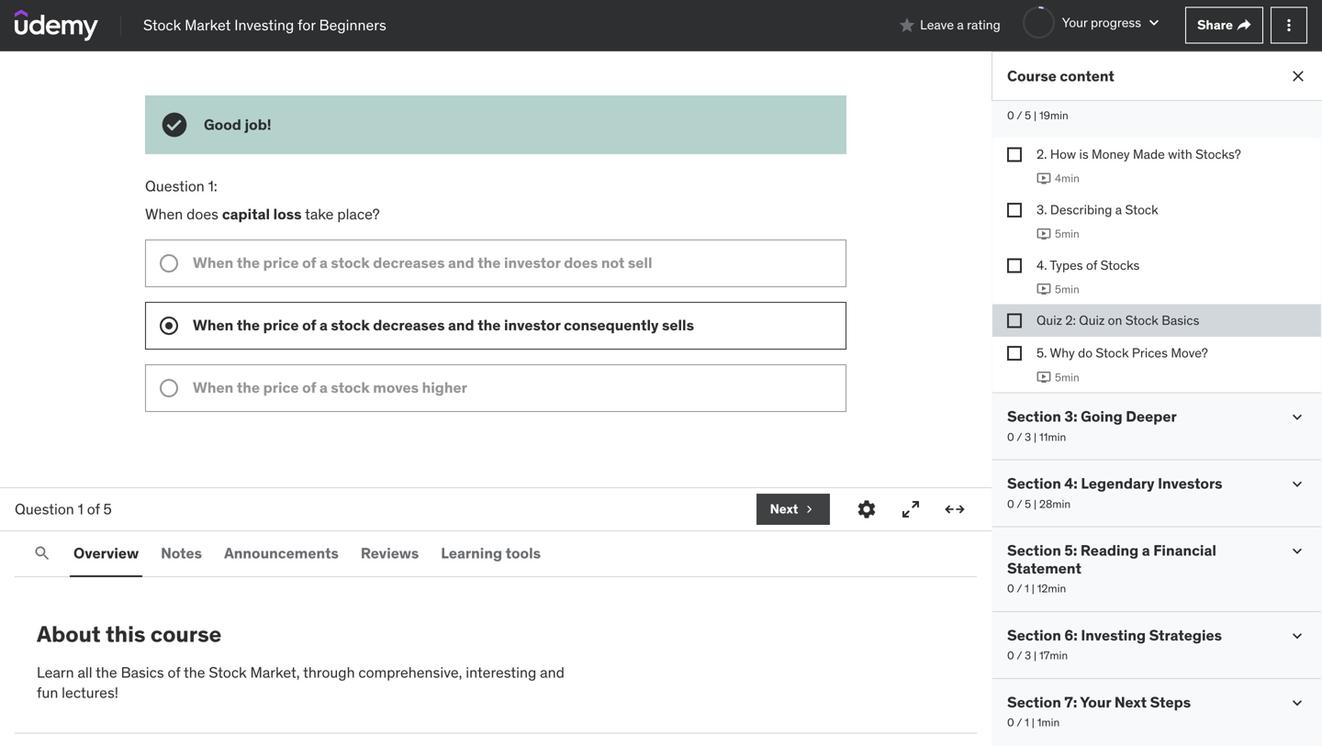 Task type: locate. For each thing, give the bounding box(es) containing it.
section up 17min
[[1008, 626, 1062, 645]]

1 inside section 5: reading a financial statement 0 / 1 | 12min
[[1025, 582, 1030, 596]]

stock market investing for beginners
[[143, 15, 387, 34]]

|
[[1034, 109, 1037, 123], [1034, 430, 1037, 444], [1034, 497, 1037, 512], [1032, 582, 1035, 596], [1034, 649, 1037, 663], [1032, 716, 1035, 730]]

0 vertical spatial investor
[[504, 253, 561, 272]]

xsmall image
[[1237, 18, 1252, 33], [1008, 147, 1022, 162], [1008, 203, 1022, 218], [1008, 314, 1022, 329], [1008, 347, 1022, 361]]

1 vertical spatial your
[[1081, 693, 1112, 712]]

price
[[263, 253, 299, 272], [263, 316, 299, 335], [263, 378, 299, 397]]

play describing a stock image
[[1037, 227, 1052, 241]]

search image
[[33, 545, 51, 563]]

| inside section 6: investing strategies 0 / 3 | 17min
[[1034, 649, 1037, 663]]

2: inside section 2: stock basics 0 / 5 | 19min
[[1065, 86, 1078, 105]]

stock down the content
[[1081, 86, 1122, 105]]

0 vertical spatial xsmall image
[[1008, 258, 1022, 273]]

xsmall image left 4.
[[1008, 258, 1022, 273]]

5. why do stock prices move?
[[1037, 345, 1209, 362]]

xsmall image left settings icon
[[802, 503, 817, 517]]

share button
[[1186, 7, 1264, 44]]

1 3 from the top
[[1025, 430, 1032, 444]]

xsmall image
[[1008, 258, 1022, 273], [802, 503, 817, 517]]

| left 12min
[[1032, 582, 1035, 596]]

3 price from the top
[[263, 378, 299, 397]]

/ down statement
[[1017, 582, 1023, 596]]

a right "describing"
[[1116, 202, 1123, 218]]

/ left 19min
[[1017, 109, 1023, 123]]

1 horizontal spatial investing
[[1082, 626, 1147, 645]]

basics for section 2: stock basics 0 / 5 | 19min
[[1126, 86, 1172, 105]]

deeper
[[1126, 408, 1177, 426]]

0 vertical spatial 3
[[1025, 430, 1032, 444]]

2 price from the top
[[263, 316, 299, 335]]

5 section from the top
[[1008, 626, 1062, 645]]

1 vertical spatial investing
[[1082, 626, 1147, 645]]

5 inside section 4: legendary investors 0 / 5 | 28min
[[1025, 497, 1032, 512]]

section 3: going deeper 0 / 3 | 11min
[[1008, 408, 1177, 444]]

6 0 from the top
[[1008, 716, 1015, 730]]

stock up when the price of a stock moves higher
[[331, 316, 370, 335]]

next left steps
[[1115, 693, 1147, 712]]

section down course
[[1008, 86, 1062, 105]]

section inside section 3: going deeper 0 / 3 | 11min
[[1008, 408, 1062, 426]]

0 for section 2: stock basics
[[1008, 109, 1015, 123]]

0 inside section 6: investing strategies 0 / 3 | 17min
[[1008, 649, 1015, 663]]

section left 5:
[[1008, 542, 1062, 560]]

learn
[[37, 664, 74, 682]]

2: down course content
[[1065, 86, 1078, 105]]

investing right 6:
[[1082, 626, 1147, 645]]

a
[[958, 17, 964, 33], [1116, 202, 1123, 218], [320, 253, 328, 272], [320, 316, 328, 335], [320, 378, 328, 397], [1143, 542, 1151, 560]]

/ inside section 4: legendary investors 0 / 5 | 28min
[[1017, 497, 1023, 512]]

/ inside section 2: stock basics 0 / 5 | 19min
[[1017, 109, 1023, 123]]

sell
[[628, 253, 653, 272]]

/ left 11min
[[1017, 430, 1023, 444]]

of inside the learn all the basics of the stock market, through comprehensive, interesting and fun lectures!
[[168, 664, 180, 682]]

1 5min from the top
[[1056, 227, 1080, 241]]

1 investor from the top
[[504, 253, 561, 272]]

1 horizontal spatial quiz
[[1080, 312, 1105, 329]]

question for question 1: when does capital loss take place?
[[145, 177, 205, 196]]

section for section 6: investing strategies
[[1008, 626, 1062, 645]]

2 investor from the top
[[504, 316, 561, 335]]

3 left 17min
[[1025, 649, 1032, 663]]

does inside question 1: when does capital loss take place?
[[187, 205, 219, 224]]

1 vertical spatial xsmall image
[[802, 503, 817, 517]]

does left "not"
[[564, 253, 598, 272]]

your
[[1063, 14, 1088, 31], [1081, 693, 1112, 712]]

4 / from the top
[[1017, 582, 1023, 596]]

| for section 3: going deeper
[[1034, 430, 1037, 444]]

1 vertical spatial stock
[[331, 316, 370, 335]]

describing
[[1051, 202, 1113, 218]]

basics up move?
[[1162, 312, 1200, 329]]

leave a rating
[[921, 17, 1001, 33]]

/ inside section 6: investing strategies 0 / 3 | 17min
[[1017, 649, 1023, 663]]

tools
[[506, 544, 541, 563]]

0 vertical spatial question
[[145, 177, 205, 196]]

2 3 from the top
[[1025, 649, 1032, 663]]

play how is money made with stocks? image
[[1037, 171, 1052, 186]]

stocks
[[1101, 257, 1140, 274]]

11min
[[1040, 430, 1067, 444]]

a left the moves
[[320, 378, 328, 397]]

section for section 5: reading a financial statement
[[1008, 542, 1062, 560]]

next left settings icon
[[770, 501, 799, 518]]

decreases down place?
[[373, 253, 445, 272]]

sells
[[662, 316, 694, 335]]

0 left 17min
[[1008, 649, 1015, 663]]

leave
[[921, 17, 955, 33]]

1 left 12min
[[1025, 582, 1030, 596]]

section inside section 2: stock basics 0 / 5 | 19min
[[1008, 86, 1062, 105]]

0 vertical spatial your
[[1063, 14, 1088, 31]]

group containing when the price of a stock decreases and the investor does not sell
[[145, 240, 847, 412]]

5min right play why do stock prices move? icon
[[1056, 371, 1080, 385]]

overview
[[73, 544, 139, 563]]

0 down statement
[[1008, 582, 1015, 596]]

0 horizontal spatial next
[[770, 501, 799, 518]]

3 left 11min
[[1025, 430, 1032, 444]]

play why do stock prices move? image
[[1037, 370, 1052, 385]]

fun
[[37, 684, 58, 703]]

small image
[[899, 16, 917, 34], [1289, 87, 1307, 105], [1289, 476, 1307, 494], [1289, 543, 1307, 561]]

0 vertical spatial investing
[[234, 15, 294, 34]]

question 1: when does capital loss take place?
[[145, 177, 383, 224]]

5 left 19min
[[1025, 109, 1032, 123]]

1 vertical spatial 5min
[[1056, 282, 1080, 297]]

1 left 1min
[[1025, 716, 1030, 730]]

1 horizontal spatial does
[[564, 253, 598, 272]]

1 section from the top
[[1008, 86, 1062, 105]]

basics up 'made'
[[1126, 86, 1172, 105]]

0 horizontal spatial quiz
[[1037, 312, 1063, 329]]

19min
[[1040, 109, 1069, 123]]

/ left 17min
[[1017, 649, 1023, 663]]

does
[[187, 205, 219, 224], [564, 253, 598, 272]]

investor
[[504, 253, 561, 272], [504, 316, 561, 335]]

0 for section 6: investing strategies
[[1008, 649, 1015, 663]]

does down 1: at the left of page
[[187, 205, 219, 224]]

0 horizontal spatial xsmall image
[[802, 503, 817, 517]]

basics down about this course
[[121, 664, 164, 682]]

1 vertical spatial decreases
[[373, 316, 445, 335]]

small image
[[1146, 13, 1164, 32], [1289, 408, 1307, 427], [1289, 627, 1307, 646], [1289, 694, 1307, 713]]

1 up overview
[[78, 500, 84, 519]]

/ left 28min
[[1017, 497, 1023, 512]]

investing left for
[[234, 15, 294, 34]]

5 left 28min
[[1025, 497, 1032, 512]]

0 inside section 7: your next steps 0 / 1 | 1min
[[1008, 716, 1015, 730]]

made
[[1134, 146, 1166, 163]]

0 vertical spatial decreases
[[373, 253, 445, 272]]

question left 1: at the left of page
[[145, 177, 205, 196]]

4 0 from the top
[[1008, 582, 1015, 596]]

of up overview
[[87, 500, 100, 519]]

1
[[78, 500, 84, 519], [1025, 582, 1030, 596], [1025, 716, 1030, 730]]

quiz
[[1037, 312, 1063, 329], [1080, 312, 1105, 329]]

play types of stocks image
[[1037, 282, 1052, 297]]

1 decreases from the top
[[373, 253, 445, 272]]

1 quiz from the left
[[1037, 312, 1063, 329]]

of inside sidebar element
[[1087, 257, 1098, 274]]

the
[[237, 253, 260, 272], [478, 253, 501, 272], [237, 316, 260, 335], [478, 316, 501, 335], [237, 378, 260, 397], [96, 664, 117, 682], [184, 664, 205, 682]]

0 left 28min
[[1008, 497, 1015, 512]]

stock inside the learn all the basics of the stock market, through comprehensive, interesting and fun lectures!
[[209, 664, 247, 682]]

0 horizontal spatial does
[[187, 205, 219, 224]]

and for consequently
[[448, 316, 475, 335]]

section 5: reading a financial statement button
[[1008, 542, 1274, 578]]

investing
[[234, 15, 294, 34], [1082, 626, 1147, 645]]

basics
[[1126, 86, 1172, 105], [1162, 312, 1200, 329], [121, 664, 164, 682]]

/ left 1min
[[1017, 716, 1023, 730]]

| left 17min
[[1034, 649, 1037, 663]]

question inside question 1: when does capital loss take place?
[[145, 177, 205, 196]]

section 5: reading a financial statement 0 / 1 | 12min
[[1008, 542, 1217, 596]]

| left 28min
[[1034, 497, 1037, 512]]

1 vertical spatial and
[[448, 316, 475, 335]]

job!
[[245, 115, 272, 134]]

0 left 11min
[[1008, 430, 1015, 444]]

stock left the moves
[[331, 378, 370, 397]]

1 stock from the top
[[331, 253, 370, 272]]

basics inside section 2: stock basics 0 / 5 | 19min
[[1126, 86, 1172, 105]]

stock right "do"
[[1096, 345, 1130, 362]]

quiz down play types of stocks icon
[[1037, 312, 1063, 329]]

expanded view image
[[944, 499, 966, 521]]

quiz 2: quiz on stock basics
[[1037, 312, 1200, 329]]

small image inside the your progress dropdown button
[[1146, 13, 1164, 32]]

5min right play types of stocks icon
[[1056, 282, 1080, 297]]

3 section from the top
[[1008, 475, 1062, 493]]

/ inside section 3: going deeper 0 / 3 | 11min
[[1017, 430, 1023, 444]]

section for section 2: stock basics
[[1008, 86, 1062, 105]]

1 / from the top
[[1017, 109, 1023, 123]]

0 horizontal spatial question
[[15, 500, 74, 519]]

1 horizontal spatial next
[[1115, 693, 1147, 712]]

small image for section 7: your next steps
[[1289, 694, 1307, 713]]

5 0 from the top
[[1008, 649, 1015, 663]]

2 vertical spatial price
[[263, 378, 299, 397]]

1 vertical spatial 3
[[1025, 649, 1032, 663]]

2 vertical spatial and
[[540, 664, 565, 682]]

next button
[[757, 494, 830, 525]]

your inside section 7: your next steps 0 / 1 | 1min
[[1081, 693, 1112, 712]]

2 vertical spatial basics
[[121, 664, 164, 682]]

basics inside the learn all the basics of the stock market, through comprehensive, interesting and fun lectures!
[[121, 664, 164, 682]]

a inside section 5: reading a financial statement 0 / 1 | 12min
[[1143, 542, 1151, 560]]

1 price from the top
[[263, 253, 299, 272]]

your inside dropdown button
[[1063, 14, 1088, 31]]

2: for section
[[1065, 86, 1078, 105]]

course
[[151, 621, 222, 649]]

of down course
[[168, 664, 180, 682]]

/ inside section 7: your next steps 0 / 1 | 1min
[[1017, 716, 1023, 730]]

0 horizontal spatial investing
[[234, 15, 294, 34]]

section up 11min
[[1008, 408, 1062, 426]]

0 inside section 2: stock basics 0 / 5 | 19min
[[1008, 109, 1015, 123]]

stock for when the price of a stock decreases and the investor consequently sells
[[331, 316, 370, 335]]

2:
[[1065, 86, 1078, 105], [1066, 312, 1077, 329]]

0 vertical spatial and
[[448, 253, 475, 272]]

1 inside section 7: your next steps 0 / 1 | 1min
[[1025, 716, 1030, 730]]

0 vertical spatial does
[[187, 205, 219, 224]]

section 2: stock basics 0 / 5 | 19min
[[1008, 86, 1172, 123]]

course content
[[1008, 67, 1115, 85]]

a inside leave a rating button
[[958, 17, 964, 33]]

statement
[[1008, 559, 1082, 578]]

group
[[145, 240, 847, 412]]

0
[[1008, 109, 1015, 123], [1008, 430, 1015, 444], [1008, 497, 1015, 512], [1008, 582, 1015, 596], [1008, 649, 1015, 663], [1008, 716, 1015, 730]]

stock for when the price of a stock moves higher
[[331, 378, 370, 397]]

1 vertical spatial 2:
[[1066, 312, 1077, 329]]

1 0 from the top
[[1008, 109, 1015, 123]]

2 vertical spatial stock
[[331, 378, 370, 397]]

5
[[1025, 109, 1032, 123], [1025, 497, 1032, 512], [103, 500, 112, 519]]

1 vertical spatial does
[[564, 253, 598, 272]]

a left rating
[[958, 17, 964, 33]]

a right reading
[[1143, 542, 1151, 560]]

small image for section 4: legendary investors
[[1289, 476, 1307, 494]]

| inside section 4: legendary investors 0 / 5 | 28min
[[1034, 497, 1037, 512]]

actions image
[[1281, 16, 1299, 34]]

section up 1min
[[1008, 693, 1062, 712]]

and up higher
[[448, 316, 475, 335]]

3 inside section 3: going deeper 0 / 3 | 11min
[[1025, 430, 1032, 444]]

| left 19min
[[1034, 109, 1037, 123]]

investor left consequently on the top
[[504, 316, 561, 335]]

0 vertical spatial stock
[[331, 253, 370, 272]]

move?
[[1172, 345, 1209, 362]]

investor left "not"
[[504, 253, 561, 272]]

3 5min from the top
[[1056, 371, 1080, 385]]

settings image
[[856, 499, 878, 521]]

5 for section 2: stock basics
[[1025, 109, 1032, 123]]

decreases
[[373, 253, 445, 272], [373, 316, 445, 335]]

3 / from the top
[[1017, 497, 1023, 512]]

and right interesting
[[540, 664, 565, 682]]

3 stock from the top
[[331, 378, 370, 397]]

5.
[[1037, 345, 1048, 362]]

2: up why
[[1066, 312, 1077, 329]]

2 stock from the top
[[331, 316, 370, 335]]

stock
[[331, 253, 370, 272], [331, 316, 370, 335], [331, 378, 370, 397]]

comprehensive,
[[359, 664, 462, 682]]

0 vertical spatial price
[[263, 253, 299, 272]]

of right types
[[1087, 257, 1098, 274]]

1 horizontal spatial question
[[145, 177, 205, 196]]

1 horizontal spatial xsmall image
[[1008, 258, 1022, 273]]

section inside section 6: investing strategies 0 / 3 | 17min
[[1008, 626, 1062, 645]]

quiz left on
[[1080, 312, 1105, 329]]

/ for section 2: stock basics
[[1017, 109, 1023, 123]]

a up when the price of a stock moves higher
[[320, 316, 328, 335]]

0 vertical spatial next
[[770, 501, 799, 518]]

legendary
[[1082, 475, 1155, 493]]

1 vertical spatial 1
[[1025, 582, 1030, 596]]

3 0 from the top
[[1008, 497, 1015, 512]]

section
[[1008, 86, 1062, 105], [1008, 408, 1062, 426], [1008, 475, 1062, 493], [1008, 542, 1062, 560], [1008, 626, 1062, 645], [1008, 693, 1062, 712]]

0 vertical spatial basics
[[1126, 86, 1172, 105]]

2 / from the top
[[1017, 430, 1023, 444]]

small image for section 3: going deeper
[[1289, 408, 1307, 427]]

1 vertical spatial basics
[[1162, 312, 1200, 329]]

12min
[[1038, 582, 1067, 596]]

and up when the price of a stock decreases and the investor consequently sells at the top of page
[[448, 253, 475, 272]]

5min right play describing a stock image
[[1056, 227, 1080, 241]]

| left 11min
[[1034, 430, 1037, 444]]

| inside section 2: stock basics 0 / 5 | 19min
[[1034, 109, 1037, 123]]

0 vertical spatial 5min
[[1056, 227, 1080, 241]]

1 vertical spatial price
[[263, 316, 299, 335]]

6 section from the top
[[1008, 693, 1062, 712]]

2 5min from the top
[[1056, 282, 1080, 297]]

investing inside section 6: investing strategies 0 / 3 | 17min
[[1082, 626, 1147, 645]]

decreases up the moves
[[373, 316, 445, 335]]

0 left 19min
[[1008, 109, 1015, 123]]

your left progress
[[1063, 14, 1088, 31]]

sidebar element
[[992, 0, 1323, 747]]

your right 7:
[[1081, 693, 1112, 712]]

/
[[1017, 109, 1023, 123], [1017, 430, 1023, 444], [1017, 497, 1023, 512], [1017, 582, 1023, 596], [1017, 649, 1023, 663], [1017, 716, 1023, 730]]

2 0 from the top
[[1008, 430, 1015, 444]]

xsmall image for 3. describing a stock
[[1008, 203, 1022, 218]]

6 / from the top
[[1017, 716, 1023, 730]]

4. types of stocks
[[1037, 257, 1140, 274]]

content
[[1061, 67, 1115, 85]]

reviews button
[[357, 532, 423, 576]]

| left 1min
[[1032, 716, 1035, 730]]

2 decreases from the top
[[373, 316, 445, 335]]

section inside section 5: reading a financial statement 0 / 1 | 12min
[[1008, 542, 1062, 560]]

0 inside section 3: going deeper 0 / 3 | 11min
[[1008, 430, 1015, 444]]

2 vertical spatial 1
[[1025, 716, 1030, 730]]

2 vertical spatial 5min
[[1056, 371, 1080, 385]]

| inside section 3: going deeper 0 / 3 | 11min
[[1034, 430, 1037, 444]]

stock inside section 2: stock basics 0 / 5 | 19min
[[1081, 86, 1122, 105]]

decreases for does
[[373, 253, 445, 272]]

1 vertical spatial question
[[15, 500, 74, 519]]

udemy image
[[15, 10, 98, 41]]

price for when the price of a stock decreases and the investor consequently sells
[[263, 316, 299, 335]]

not
[[602, 253, 625, 272]]

stock left market,
[[209, 664, 247, 682]]

notes button
[[157, 532, 206, 576]]

section 4: legendary investors button
[[1008, 475, 1223, 493]]

1 vertical spatial next
[[1115, 693, 1147, 712]]

0 inside section 4: legendary investors 0 / 5 | 28min
[[1008, 497, 1015, 512]]

question up search icon
[[15, 500, 74, 519]]

5 / from the top
[[1017, 649, 1023, 663]]

2 section from the top
[[1008, 408, 1062, 426]]

section inside section 4: legendary investors 0 / 5 | 28min
[[1008, 475, 1062, 493]]

section inside section 7: your next steps 0 / 1 | 1min
[[1008, 693, 1062, 712]]

1 vertical spatial investor
[[504, 316, 561, 335]]

stock down place?
[[331, 253, 370, 272]]

question
[[145, 177, 205, 196], [15, 500, 74, 519]]

section up 28min
[[1008, 475, 1062, 493]]

beginners
[[319, 15, 387, 34]]

4 section from the top
[[1008, 542, 1062, 560]]

progress
[[1091, 14, 1142, 31]]

3 inside section 6: investing strategies 0 / 3 | 17min
[[1025, 649, 1032, 663]]

0 vertical spatial 2:
[[1065, 86, 1078, 105]]

0 left 1min
[[1008, 716, 1015, 730]]

5min
[[1056, 227, 1080, 241], [1056, 282, 1080, 297], [1056, 371, 1080, 385]]

5 inside section 2: stock basics 0 / 5 | 19min
[[1025, 109, 1032, 123]]



Task type: describe. For each thing, give the bounding box(es) containing it.
3:
[[1065, 408, 1078, 426]]

stock right on
[[1126, 312, 1159, 329]]

strategies
[[1150, 626, 1223, 645]]

5min for describing
[[1056, 227, 1080, 241]]

5min for types
[[1056, 282, 1080, 297]]

section for section 3: going deeper
[[1008, 408, 1062, 426]]

price for when the price of a stock moves higher
[[263, 378, 299, 397]]

section for section 7: your next steps
[[1008, 693, 1062, 712]]

3 for section 3: going deeper
[[1025, 430, 1032, 444]]

consequently
[[564, 316, 659, 335]]

2 quiz from the left
[[1080, 312, 1105, 329]]

close course content sidebar image
[[1290, 67, 1308, 85]]

stocks?
[[1196, 146, 1242, 163]]

about
[[37, 621, 101, 649]]

good job!
[[204, 115, 272, 134]]

xsmall image inside "share" button
[[1237, 18, 1252, 33]]

| for section 4: legendary investors
[[1034, 497, 1037, 512]]

xsmall image for 2. how is money made with stocks?
[[1008, 147, 1022, 162]]

place?
[[337, 205, 380, 224]]

loss
[[273, 205, 302, 224]]

your progress button
[[1023, 6, 1164, 39]]

| inside section 5: reading a financial statement 0 / 1 | 12min
[[1032, 582, 1035, 596]]

28min
[[1040, 497, 1071, 512]]

when the price of a stock decreases and the investor does not sell
[[193, 253, 653, 272]]

about this course
[[37, 621, 222, 649]]

section 7: your next steps 0 / 1 | 1min
[[1008, 693, 1192, 730]]

types
[[1050, 257, 1084, 274]]

learning tools
[[441, 544, 541, 563]]

course
[[1008, 67, 1057, 85]]

good
[[204, 115, 242, 134]]

financial
[[1154, 542, 1217, 560]]

next inside the next 'button'
[[770, 501, 799, 518]]

take
[[305, 205, 334, 224]]

stock market investing for beginners link
[[143, 15, 387, 36]]

| inside section 7: your next steps 0 / 1 | 1min
[[1032, 716, 1035, 730]]

question for question 1 of 5
[[15, 500, 74, 519]]

when for when the price of a stock moves higher
[[193, 378, 234, 397]]

0 for section 3: going deeper
[[1008, 430, 1015, 444]]

and inside the learn all the basics of the stock market, through comprehensive, interesting and fun lectures!
[[540, 664, 565, 682]]

section for section 4: legendary investors
[[1008, 475, 1062, 493]]

for
[[298, 15, 316, 34]]

/ inside section 5: reading a financial statement 0 / 1 | 12min
[[1017, 582, 1023, 596]]

small image inside leave a rating button
[[899, 16, 917, 34]]

3. describing a stock
[[1037, 202, 1159, 218]]

price for when the price of a stock decreases and the investor does not sell
[[263, 253, 299, 272]]

5 for section 4: legendary investors
[[1025, 497, 1032, 512]]

17min
[[1040, 649, 1069, 663]]

of left the moves
[[302, 378, 316, 397]]

5min for why
[[1056, 371, 1080, 385]]

capital
[[222, 205, 270, 224]]

when the price of a stock decreases and the investor consequently sells
[[193, 316, 694, 335]]

3.
[[1037, 202, 1048, 218]]

0 vertical spatial 1
[[78, 500, 84, 519]]

share
[[1198, 17, 1234, 33]]

moves
[[373, 378, 419, 397]]

when for when the price of a stock decreases and the investor does not sell
[[193, 253, 234, 272]]

4min
[[1056, 171, 1080, 186]]

reading
[[1081, 542, 1139, 560]]

rating
[[968, 17, 1001, 33]]

going
[[1081, 408, 1123, 426]]

/ for section 6: investing strategies
[[1017, 649, 1023, 663]]

0 inside section 5: reading a financial statement 0 / 1 | 12min
[[1008, 582, 1015, 596]]

0 for section 4: legendary investors
[[1008, 497, 1015, 512]]

investing for for
[[234, 15, 294, 34]]

4:
[[1065, 475, 1078, 493]]

section 3: going deeper button
[[1008, 408, 1177, 426]]

stock down '2. how is money made with stocks?'
[[1126, 202, 1159, 218]]

2.
[[1037, 146, 1048, 163]]

section 7: your next steps button
[[1008, 693, 1192, 712]]

leave a rating button
[[899, 3, 1001, 47]]

when inside question 1: when does capital loss take place?
[[145, 205, 183, 224]]

learning tools button
[[438, 532, 545, 576]]

learning
[[441, 544, 503, 563]]

7:
[[1065, 693, 1078, 712]]

3 for section 6: investing strategies
[[1025, 649, 1032, 663]]

of up when the price of a stock moves higher
[[302, 316, 316, 335]]

section 4: legendary investors 0 / 5 | 28min
[[1008, 475, 1223, 512]]

/ for section 3: going deeper
[[1017, 430, 1023, 444]]

market
[[185, 15, 231, 34]]

money
[[1092, 146, 1131, 163]]

on
[[1108, 312, 1123, 329]]

section 2: stock basics button
[[1008, 86, 1172, 105]]

this
[[106, 621, 146, 649]]

investors
[[1159, 475, 1223, 493]]

fullscreen image
[[900, 499, 922, 521]]

stock left market
[[143, 15, 181, 34]]

6:
[[1065, 626, 1078, 645]]

announcements
[[224, 544, 339, 563]]

| for section 2: stock basics
[[1034, 109, 1037, 123]]

steps
[[1151, 693, 1192, 712]]

basics for learn all the basics of the stock market, through comprehensive, interesting and fun lectures!
[[121, 664, 164, 682]]

small image for section 5: reading a financial statement
[[1289, 543, 1307, 561]]

| for section 6: investing strategies
[[1034, 649, 1037, 663]]

4.
[[1037, 257, 1048, 274]]

how
[[1051, 146, 1077, 163]]

market,
[[250, 664, 300, 682]]

stock for when the price of a stock decreases and the investor does not sell
[[331, 253, 370, 272]]

when for when the price of a stock decreases and the investor consequently sells
[[193, 316, 234, 335]]

announcements button
[[221, 532, 343, 576]]

5 up overview
[[103, 500, 112, 519]]

overview button
[[70, 532, 142, 576]]

notes
[[161, 544, 202, 563]]

next inside section 7: your next steps 0 / 1 | 1min
[[1115, 693, 1147, 712]]

learn all the basics of the stock market, through comprehensive, interesting and fun lectures!
[[37, 664, 565, 703]]

lectures!
[[62, 684, 119, 703]]

1:
[[208, 177, 217, 196]]

interesting
[[466, 664, 537, 682]]

investing for strategies
[[1082, 626, 1147, 645]]

section 6: investing strategies 0 / 3 | 17min
[[1008, 626, 1223, 663]]

xsmall image inside the next 'button'
[[802, 503, 817, 517]]

small image for section 2: stock basics
[[1289, 87, 1307, 105]]

2: for quiz
[[1066, 312, 1077, 329]]

does inside "group"
[[564, 253, 598, 272]]

through
[[303, 664, 355, 682]]

investor for consequently
[[504, 316, 561, 335]]

all
[[78, 664, 92, 682]]

a down "take"
[[320, 253, 328, 272]]

xsmall image for 5. why do stock prices move?
[[1008, 347, 1022, 361]]

5:
[[1065, 542, 1078, 560]]

of down "take"
[[302, 253, 316, 272]]

decreases for consequently
[[373, 316, 445, 335]]

why
[[1051, 345, 1075, 362]]

investor for does
[[504, 253, 561, 272]]

small image for section 6: investing strategies
[[1289, 627, 1307, 646]]

/ for section 4: legendary investors
[[1017, 497, 1023, 512]]

when the price of a stock moves higher
[[193, 378, 470, 397]]

do
[[1079, 345, 1093, 362]]

is
[[1080, 146, 1089, 163]]

reviews
[[361, 544, 419, 563]]

and for does
[[448, 253, 475, 272]]

section 6: investing strategies button
[[1008, 626, 1223, 645]]

higher
[[422, 378, 467, 397]]

with
[[1169, 146, 1193, 163]]



Task type: vqa. For each thing, say whether or not it's contained in the screenshot.


